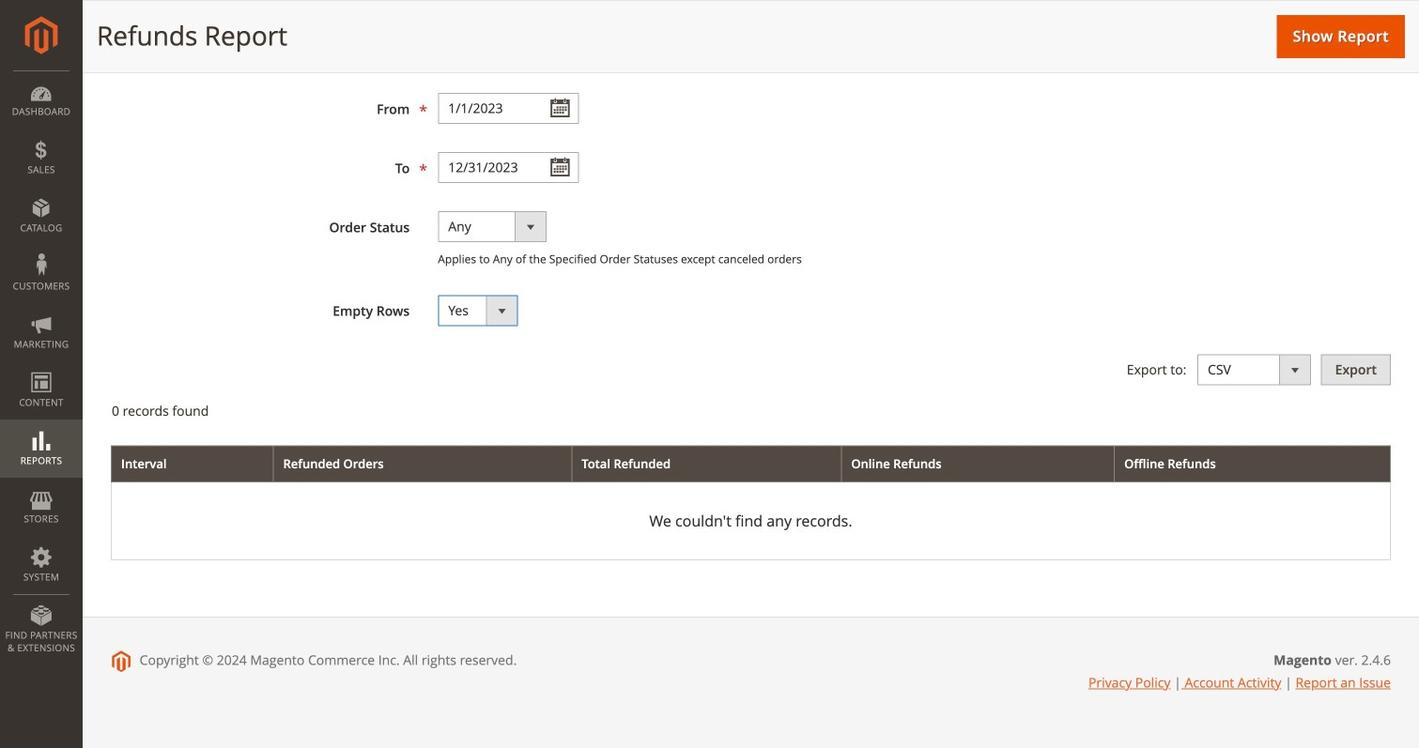 Task type: locate. For each thing, give the bounding box(es) containing it.
None text field
[[438, 93, 579, 124], [438, 152, 579, 183], [438, 93, 579, 124], [438, 152, 579, 183]]

magento admin panel image
[[25, 16, 58, 54]]

menu bar
[[0, 70, 83, 664]]



